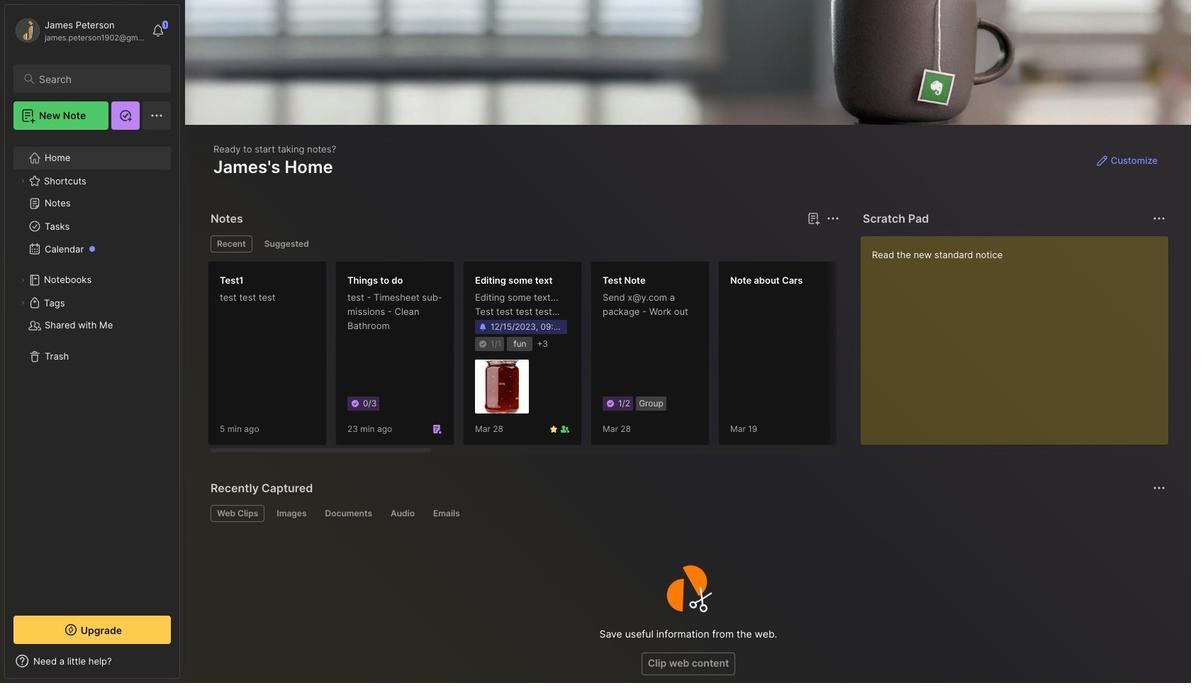 Task type: vqa. For each thing, say whether or not it's contained in the screenshot.
Expand Notebooks image
yes



Task type: describe. For each thing, give the bounding box(es) containing it.
click to collapse image
[[179, 657, 190, 674]]

expand tags image
[[18, 299, 27, 307]]

2 more actions image from the left
[[1152, 210, 1169, 227]]

1 tab list from the top
[[211, 236, 838, 253]]

more actions image
[[1152, 480, 1169, 497]]

expand notebooks image
[[18, 276, 27, 285]]

none search field inside main element
[[39, 70, 158, 87]]



Task type: locate. For each thing, give the bounding box(es) containing it.
0 vertical spatial tab list
[[211, 236, 838, 253]]

row group
[[208, 261, 1192, 454]]

1 horizontal spatial more actions image
[[1152, 210, 1169, 227]]

Start writing… text field
[[873, 236, 1169, 434]]

tree
[[5, 138, 180, 603]]

Account field
[[13, 16, 145, 45]]

2 tab list from the top
[[211, 505, 1164, 522]]

WHAT'S NEW field
[[5, 650, 180, 673]]

1 vertical spatial tab list
[[211, 505, 1164, 522]]

Search text field
[[39, 72, 158, 86]]

main element
[[0, 0, 184, 683]]

thumbnail image
[[475, 360, 529, 414]]

tab list
[[211, 236, 838, 253], [211, 505, 1164, 522]]

1 more actions image from the left
[[825, 210, 842, 227]]

More actions field
[[824, 209, 844, 228], [1150, 209, 1170, 228], [1150, 478, 1170, 498]]

0 horizontal spatial more actions image
[[825, 210, 842, 227]]

more actions image
[[825, 210, 842, 227], [1152, 210, 1169, 227]]

None search field
[[39, 70, 158, 87]]

tree inside main element
[[5, 138, 180, 603]]

tab
[[211, 236, 252, 253], [258, 236, 316, 253], [211, 505, 265, 522], [271, 505, 313, 522], [319, 505, 379, 522], [385, 505, 421, 522], [427, 505, 467, 522]]



